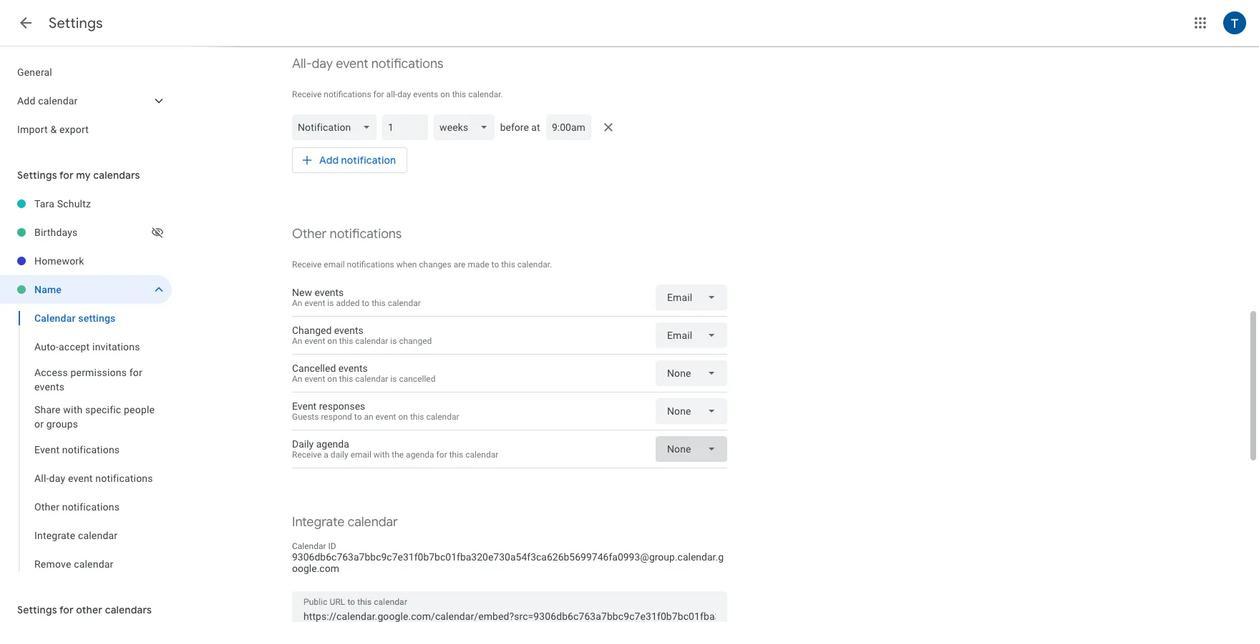 Task type: describe. For each thing, give the bounding box(es) containing it.
email inside daily agenda receive a daily email with the agenda for this calendar
[[351, 450, 372, 460]]

event inside event responses guests respond to an event on this calendar
[[376, 412, 396, 422]]

homework
[[34, 256, 84, 267]]

event for event responses guests respond to an event on this calendar
[[292, 401, 317, 412]]

access
[[34, 367, 68, 379]]

this inside changed events an event on this calendar is changed
[[339, 337, 353, 347]]

settings for settings for my calendars
[[17, 169, 57, 182]]

daily
[[292, 439, 314, 450]]

cancelled
[[399, 375, 436, 385]]

this up 1 week before at 9am element
[[452, 90, 466, 100]]

event up receive notifications for all-day events on this calendar.
[[336, 56, 368, 72]]

calendar inside new events an event is added to this calendar
[[388, 299, 421, 309]]

0 horizontal spatial agenda
[[316, 439, 349, 450]]

integrate inside settings for my calendars tree
[[34, 531, 75, 542]]

general
[[17, 67, 52, 78]]

name
[[34, 284, 62, 296]]

name tree item
[[0, 276, 172, 304]]

or
[[34, 419, 44, 430]]

Time of day text field
[[552, 120, 585, 135]]

go back image
[[17, 14, 34, 32]]

invitations
[[92, 342, 140, 353]]

this inside new events an event is added to this calendar
[[372, 299, 386, 309]]

homework link
[[34, 247, 172, 276]]

receive for other
[[292, 260, 322, 270]]

calendar inside daily agenda receive a daily email with the agenda for this calendar
[[466, 450, 499, 460]]

before at
[[500, 122, 540, 133]]

calendar inside tree
[[38, 95, 78, 107]]

for inside access permissions for events
[[129, 367, 143, 379]]

event inside changed events an event on this calendar is changed
[[305, 337, 325, 347]]

permissions
[[71, 367, 127, 379]]

new events an event is added to this calendar
[[292, 287, 421, 309]]

integrate calendar inside settings for my calendars tree
[[34, 531, 118, 542]]

all- inside settings for my calendars tree
[[34, 473, 49, 485]]

an
[[364, 412, 374, 422]]

settings for my calendars tree
[[0, 190, 172, 579]]

birthdays tree item
[[0, 218, 172, 247]]

event notifications
[[34, 445, 120, 456]]

is inside new events an event is added to this calendar
[[327, 299, 334, 309]]

receive notifications for all-day events on this calendar.
[[292, 90, 503, 100]]

cancelled events an event on this calendar is cancelled
[[292, 363, 436, 385]]

event responses guests respond to an event on this calendar
[[292, 401, 459, 422]]

events inside access permissions for events
[[34, 382, 65, 393]]

this inside event responses guests respond to an event on this calendar
[[410, 412, 424, 422]]

tara schultz
[[34, 198, 91, 210]]

add calendar
[[17, 95, 78, 107]]

is for cancelled events
[[391, 375, 397, 385]]

settings
[[78, 313, 116, 324]]

receive inside daily agenda receive a daily email with the agenda for this calendar
[[292, 450, 322, 460]]

is for changed events
[[391, 337, 397, 347]]

for left the "all-"
[[373, 90, 384, 100]]

event for event notifications
[[34, 445, 60, 456]]

cancelled
[[292, 363, 336, 375]]

a
[[324, 450, 329, 460]]

accept
[[59, 342, 90, 353]]

tree containing general
[[0, 58, 172, 144]]

for left other
[[59, 604, 74, 617]]

birthdays link
[[34, 218, 149, 247]]

daily agenda receive a daily email with the agenda for this calendar
[[292, 439, 499, 460]]

calendar for calendar id 9306db6c763a7bbc9c7e31f0b7bc01fba320e730a54f3ca626b5699746fa0993@group.calendar.g oogle.com
[[292, 542, 326, 552]]

for left my
[[59, 169, 74, 182]]

changed
[[292, 325, 332, 337]]

name link
[[34, 276, 146, 304]]

2 horizontal spatial day
[[398, 90, 411, 100]]

0 vertical spatial day
[[312, 56, 333, 72]]

other notifications inside settings for my calendars tree
[[34, 502, 120, 513]]

for inside daily agenda receive a daily email with the agenda for this calendar
[[437, 450, 447, 460]]

on right the "all-"
[[441, 90, 450, 100]]

oogle.com
[[292, 564, 339, 575]]

remove
[[34, 559, 71, 571]]

Weeks in advance for notification number field
[[388, 115, 423, 140]]

calendar inside event responses guests respond to an event on this calendar
[[426, 412, 459, 422]]

with inside daily agenda receive a daily email with the agenda for this calendar
[[374, 450, 390, 460]]

calendar id 9306db6c763a7bbc9c7e31f0b7bc01fba320e730a54f3ca626b5699746fa0993@group.calendar.g oogle.com
[[292, 542, 724, 575]]

at
[[532, 122, 540, 133]]

respond
[[321, 412, 352, 422]]

this inside cancelled events an event on this calendar is cancelled
[[339, 375, 353, 385]]

to inside event responses guests respond to an event on this calendar
[[354, 412, 362, 422]]

changed
[[399, 337, 432, 347]]

settings for other calendars
[[17, 604, 152, 617]]

responses
[[319, 401, 365, 412]]

calendar inside changed events an event on this calendar is changed
[[355, 337, 388, 347]]

import
[[17, 124, 48, 135]]

people
[[124, 405, 155, 416]]

1 horizontal spatial agenda
[[406, 450, 434, 460]]

1 vertical spatial calendar.
[[518, 260, 552, 270]]

made
[[468, 260, 490, 270]]

before
[[500, 122, 529, 133]]

my
[[76, 169, 91, 182]]

access permissions for events
[[34, 367, 143, 393]]

with inside share with specific people or groups
[[63, 405, 83, 416]]



Task type: vqa. For each thing, say whether or not it's contained in the screenshot.
'Schedule'
no



Task type: locate. For each thing, give the bounding box(es) containing it.
tree
[[0, 58, 172, 144]]

1 vertical spatial add
[[319, 154, 339, 167]]

is inside cancelled events an event on this calendar is cancelled
[[391, 375, 397, 385]]

share with specific people or groups
[[34, 405, 155, 430]]

is inside changed events an event on this calendar is changed
[[391, 337, 397, 347]]

an
[[292, 299, 303, 309], [292, 337, 303, 347], [292, 375, 303, 385]]

events for new events
[[315, 287, 344, 299]]

import & export
[[17, 124, 89, 135]]

email up new events an event is added to this calendar
[[324, 260, 345, 270]]

events inside changed events an event on this calendar is changed
[[334, 325, 364, 337]]

1 vertical spatial all-day event notifications
[[34, 473, 153, 485]]

0 vertical spatial with
[[63, 405, 83, 416]]

event up 'responses'
[[305, 375, 325, 385]]

other up new
[[292, 226, 327, 243]]

the
[[392, 450, 404, 460]]

3 receive from the top
[[292, 450, 322, 460]]

add left notification
[[319, 154, 339, 167]]

all-
[[292, 56, 312, 72], [34, 473, 49, 485]]

2 vertical spatial day
[[49, 473, 65, 485]]

day
[[312, 56, 333, 72], [398, 90, 411, 100], [49, 473, 65, 485]]

with up groups
[[63, 405, 83, 416]]

an inside cancelled events an event on this calendar is cancelled
[[292, 375, 303, 385]]

0 horizontal spatial integrate
[[34, 531, 75, 542]]

on inside changed events an event on this calendar is changed
[[327, 337, 337, 347]]

changes
[[419, 260, 452, 270]]

event up the cancelled
[[305, 337, 325, 347]]

event inside event responses guests respond to an event on this calendar
[[292, 401, 317, 412]]

id
[[328, 542, 336, 552]]

groups
[[46, 419, 78, 430]]

1 vertical spatial an
[[292, 337, 303, 347]]

other notifications up new events an event is added to this calendar
[[292, 226, 402, 243]]

event down "event notifications" in the bottom left of the page
[[68, 473, 93, 485]]

event right the an at left bottom
[[376, 412, 396, 422]]

birthdays
[[34, 227, 78, 238]]

1 vertical spatial calendars
[[105, 604, 152, 617]]

event up changed
[[305, 299, 325, 309]]

all-day event notifications down "event notifications" in the bottom left of the page
[[34, 473, 153, 485]]

events for cancelled events
[[339, 363, 368, 375]]

notification
[[341, 154, 396, 167]]

this inside daily agenda receive a daily email with the agenda for this calendar
[[449, 450, 464, 460]]

2 vertical spatial receive
[[292, 450, 322, 460]]

0 vertical spatial to
[[492, 260, 499, 270]]

remove calendar
[[34, 559, 113, 571]]

to right added
[[362, 299, 370, 309]]

0 horizontal spatial calendar.
[[468, 90, 503, 100]]

0 vertical spatial event
[[292, 401, 317, 412]]

0 vertical spatial calendar
[[34, 313, 76, 324]]

events inside new events an event is added to this calendar
[[315, 287, 344, 299]]

integrate calendar up 'remove calendar'
[[34, 531, 118, 542]]

an up changed
[[292, 299, 303, 309]]

calendars for settings for my calendars
[[93, 169, 140, 182]]

event inside cancelled events an event on this calendar is cancelled
[[305, 375, 325, 385]]

event inside settings for my calendars tree
[[34, 445, 60, 456]]

event left respond
[[292, 401, 317, 412]]

calendar.
[[468, 90, 503, 100], [518, 260, 552, 270]]

this right changed
[[339, 337, 353, 347]]

1 vertical spatial all-
[[34, 473, 49, 485]]

0 vertical spatial settings
[[49, 14, 103, 32]]

all-
[[386, 90, 398, 100]]

receive for all-
[[292, 90, 322, 100]]

other
[[292, 226, 327, 243], [34, 502, 59, 513]]

0 vertical spatial is
[[327, 299, 334, 309]]

this down cancelled
[[410, 412, 424, 422]]

is
[[327, 299, 334, 309], [391, 337, 397, 347], [391, 375, 397, 385]]

on
[[441, 90, 450, 100], [327, 337, 337, 347], [327, 375, 337, 385], [398, 412, 408, 422]]

1 receive from the top
[[292, 90, 322, 100]]

this up 'responses'
[[339, 375, 353, 385]]

0 horizontal spatial calendar
[[34, 313, 76, 324]]

on up 'responses'
[[327, 375, 337, 385]]

is left added
[[327, 299, 334, 309]]

calendar inside cancelled events an event on this calendar is cancelled
[[355, 375, 388, 385]]

events inside cancelled events an event on this calendar is cancelled
[[339, 363, 368, 375]]

1 vertical spatial day
[[398, 90, 411, 100]]

events for changed events
[[334, 325, 364, 337]]

&
[[50, 124, 57, 135]]

2 vertical spatial to
[[354, 412, 362, 422]]

calendars right my
[[93, 169, 140, 182]]

this right added
[[372, 299, 386, 309]]

0 vertical spatial calendar.
[[468, 90, 503, 100]]

day inside settings for my calendars tree
[[49, 473, 65, 485]]

to right made
[[492, 260, 499, 270]]

0 vertical spatial other
[[292, 226, 327, 243]]

2 an from the top
[[292, 337, 303, 347]]

events
[[413, 90, 438, 100], [315, 287, 344, 299], [334, 325, 364, 337], [339, 363, 368, 375], [34, 382, 65, 393]]

2 vertical spatial an
[[292, 375, 303, 385]]

1 an from the top
[[292, 299, 303, 309]]

0 horizontal spatial all-day event notifications
[[34, 473, 153, 485]]

settings up tara on the top left of the page
[[17, 169, 57, 182]]

1 vertical spatial calendar
[[292, 542, 326, 552]]

1 vertical spatial settings
[[17, 169, 57, 182]]

with left the
[[374, 450, 390, 460]]

with
[[63, 405, 83, 416], [374, 450, 390, 460]]

for right the
[[437, 450, 447, 460]]

None field
[[292, 115, 383, 140], [434, 115, 500, 140], [656, 285, 728, 311], [656, 323, 728, 349], [656, 361, 728, 387], [656, 399, 728, 425], [656, 437, 728, 463], [292, 115, 383, 140], [434, 115, 500, 140], [656, 285, 728, 311], [656, 323, 728, 349], [656, 361, 728, 387], [656, 399, 728, 425], [656, 437, 728, 463]]

events down changed events an event on this calendar is changed at the left
[[339, 363, 368, 375]]

0 vertical spatial other notifications
[[292, 226, 402, 243]]

on up daily agenda receive a daily email with the agenda for this calendar
[[398, 412, 408, 422]]

event
[[336, 56, 368, 72], [305, 299, 325, 309], [305, 337, 325, 347], [305, 375, 325, 385], [376, 412, 396, 422], [68, 473, 93, 485]]

add for add notification
[[319, 154, 339, 167]]

event inside settings for my calendars tree
[[68, 473, 93, 485]]

an inside new events an event is added to this calendar
[[292, 299, 303, 309]]

notifications
[[371, 56, 444, 72], [324, 90, 371, 100], [330, 226, 402, 243], [347, 260, 394, 270], [62, 445, 120, 456], [95, 473, 153, 485], [62, 502, 120, 513]]

events down added
[[334, 325, 364, 337]]

settings
[[49, 14, 103, 32], [17, 169, 57, 182], [17, 604, 57, 617]]

are
[[454, 260, 466, 270]]

group containing calendar settings
[[0, 304, 172, 579]]

event inside new events an event is added to this calendar
[[305, 299, 325, 309]]

integrate calendar up id
[[292, 515, 398, 531]]

email right daily
[[351, 450, 372, 460]]

1 horizontal spatial integrate
[[292, 515, 345, 531]]

to left the an at left bottom
[[354, 412, 362, 422]]

add up import on the top left of page
[[17, 95, 35, 107]]

3 an from the top
[[292, 375, 303, 385]]

1 vertical spatial event
[[34, 445, 60, 456]]

add inside 'button'
[[319, 154, 339, 167]]

auto-accept invitations
[[34, 342, 140, 353]]

2 receive from the top
[[292, 260, 322, 270]]

email
[[324, 260, 345, 270], [351, 450, 372, 460]]

0 horizontal spatial all-
[[34, 473, 49, 485]]

settings heading
[[49, 14, 103, 32]]

other inside settings for my calendars tree
[[34, 502, 59, 513]]

1 horizontal spatial all-day event notifications
[[292, 56, 444, 72]]

other notifications
[[292, 226, 402, 243], [34, 502, 120, 513]]

to
[[492, 260, 499, 270], [362, 299, 370, 309], [354, 412, 362, 422]]

specific
[[85, 405, 121, 416]]

this right made
[[501, 260, 515, 270]]

add notification button
[[292, 143, 408, 178]]

events right the "all-"
[[413, 90, 438, 100]]

agenda right the
[[406, 450, 434, 460]]

tara
[[34, 198, 54, 210]]

settings for my calendars
[[17, 169, 140, 182]]

1 vertical spatial is
[[391, 337, 397, 347]]

0 horizontal spatial other
[[34, 502, 59, 513]]

calendars
[[93, 169, 140, 182], [105, 604, 152, 617]]

share
[[34, 405, 61, 416]]

export
[[59, 124, 89, 135]]

an up the cancelled
[[292, 337, 303, 347]]

1 horizontal spatial day
[[312, 56, 333, 72]]

on inside event responses guests respond to an event on this calendar
[[398, 412, 408, 422]]

all-day event notifications up the "all-"
[[292, 56, 444, 72]]

auto-
[[34, 342, 59, 353]]

0 vertical spatial all-day event notifications
[[292, 56, 444, 72]]

1 vertical spatial email
[[351, 450, 372, 460]]

an for changed events
[[292, 337, 303, 347]]

this right the
[[449, 450, 464, 460]]

an up guests
[[292, 375, 303, 385]]

is left cancelled
[[391, 375, 397, 385]]

None text field
[[304, 607, 716, 623]]

0 horizontal spatial integrate calendar
[[34, 531, 118, 542]]

added
[[336, 299, 360, 309]]

0 horizontal spatial day
[[49, 473, 65, 485]]

calendars right other
[[105, 604, 152, 617]]

1 vertical spatial receive
[[292, 260, 322, 270]]

1 horizontal spatial calendar.
[[518, 260, 552, 270]]

on up the cancelled
[[327, 337, 337, 347]]

add
[[17, 95, 35, 107], [319, 154, 339, 167]]

1 horizontal spatial other notifications
[[292, 226, 402, 243]]

1 horizontal spatial calendar
[[292, 542, 326, 552]]

0 horizontal spatial other notifications
[[34, 502, 120, 513]]

an inside changed events an event on this calendar is changed
[[292, 337, 303, 347]]

0 vertical spatial an
[[292, 299, 303, 309]]

event down the or on the bottom left
[[34, 445, 60, 456]]

receive
[[292, 90, 322, 100], [292, 260, 322, 270], [292, 450, 322, 460]]

add notification
[[319, 154, 396, 167]]

homework tree item
[[0, 247, 172, 276]]

new
[[292, 287, 312, 299]]

for
[[373, 90, 384, 100], [59, 169, 74, 182], [129, 367, 143, 379], [437, 450, 447, 460], [59, 604, 74, 617]]

0 vertical spatial all-
[[292, 56, 312, 72]]

calendar. up 1 week before at 9am element
[[468, 90, 503, 100]]

integrate up remove on the left bottom of the page
[[34, 531, 75, 542]]

on inside cancelled events an event on this calendar is cancelled
[[327, 375, 337, 385]]

calendar settings
[[34, 313, 116, 324]]

other up remove on the left bottom of the page
[[34, 502, 59, 513]]

event
[[292, 401, 317, 412], [34, 445, 60, 456]]

other notifications down "event notifications" in the bottom left of the page
[[34, 502, 120, 513]]

all-day event notifications inside settings for my calendars tree
[[34, 473, 153, 485]]

daily
[[331, 450, 348, 460]]

group
[[0, 304, 172, 579]]

to inside new events an event is added to this calendar
[[362, 299, 370, 309]]

an for new events
[[292, 299, 303, 309]]

1 horizontal spatial integrate calendar
[[292, 515, 398, 531]]

calendars for settings for other calendars
[[105, 604, 152, 617]]

2 vertical spatial is
[[391, 375, 397, 385]]

0 horizontal spatial add
[[17, 95, 35, 107]]

receive email notifications when changes are made to this calendar.
[[292, 260, 552, 270]]

calendar inside calendar id 9306db6c763a7bbc9c7e31f0b7bc01fba320e730a54f3ca626b5699746fa0993@group.calendar.g oogle.com
[[292, 542, 326, 552]]

all-day event notifications
[[292, 56, 444, 72], [34, 473, 153, 485]]

settings for settings for other calendars
[[17, 604, 57, 617]]

0 horizontal spatial email
[[324, 260, 345, 270]]

settings right go back icon
[[49, 14, 103, 32]]

1 week before at 9am element
[[292, 112, 728, 143]]

0 vertical spatial email
[[324, 260, 345, 270]]

changed events an event on this calendar is changed
[[292, 325, 432, 347]]

2 vertical spatial settings
[[17, 604, 57, 617]]

calendar left id
[[292, 542, 326, 552]]

1 horizontal spatial other
[[292, 226, 327, 243]]

is left changed
[[391, 337, 397, 347]]

agenda
[[316, 439, 349, 450], [406, 450, 434, 460]]

calendar
[[38, 95, 78, 107], [388, 299, 421, 309], [355, 337, 388, 347], [355, 375, 388, 385], [426, 412, 459, 422], [466, 450, 499, 460], [348, 515, 398, 531], [78, 531, 118, 542], [74, 559, 113, 571]]

1 vertical spatial with
[[374, 450, 390, 460]]

agenda down respond
[[316, 439, 349, 450]]

1 horizontal spatial all-
[[292, 56, 312, 72]]

guests
[[292, 412, 319, 422]]

calendar for calendar settings
[[34, 313, 76, 324]]

calendar down name
[[34, 313, 76, 324]]

events down access
[[34, 382, 65, 393]]

schultz
[[57, 198, 91, 210]]

0 horizontal spatial with
[[63, 405, 83, 416]]

1 horizontal spatial event
[[292, 401, 317, 412]]

events right new
[[315, 287, 344, 299]]

settings down remove on the left bottom of the page
[[17, 604, 57, 617]]

0 vertical spatial add
[[17, 95, 35, 107]]

integrate calendar
[[292, 515, 398, 531], [34, 531, 118, 542]]

calendar. right made
[[518, 260, 552, 270]]

an for cancelled events
[[292, 375, 303, 385]]

integrate
[[292, 515, 345, 531], [34, 531, 75, 542]]

for down invitations
[[129, 367, 143, 379]]

1 horizontal spatial with
[[374, 450, 390, 460]]

this
[[452, 90, 466, 100], [501, 260, 515, 270], [372, 299, 386, 309], [339, 337, 353, 347], [339, 375, 353, 385], [410, 412, 424, 422], [449, 450, 464, 460]]

when
[[397, 260, 417, 270]]

0 vertical spatial calendars
[[93, 169, 140, 182]]

integrate up id
[[292, 515, 345, 531]]

0 horizontal spatial event
[[34, 445, 60, 456]]

calendar inside tree
[[34, 313, 76, 324]]

1 horizontal spatial add
[[319, 154, 339, 167]]

1 horizontal spatial email
[[351, 450, 372, 460]]

add for add calendar
[[17, 95, 35, 107]]

1 vertical spatial other
[[34, 502, 59, 513]]

1 vertical spatial to
[[362, 299, 370, 309]]

calendar
[[34, 313, 76, 324], [292, 542, 326, 552]]

tara schultz tree item
[[0, 190, 172, 218]]

other
[[76, 604, 103, 617]]

9306db6c763a7bbc9c7e31f0b7bc01fba320e730a54f3ca626b5699746fa0993@group.calendar.g
[[292, 552, 724, 564]]

settings for settings
[[49, 14, 103, 32]]

1 vertical spatial other notifications
[[34, 502, 120, 513]]

0 vertical spatial receive
[[292, 90, 322, 100]]



